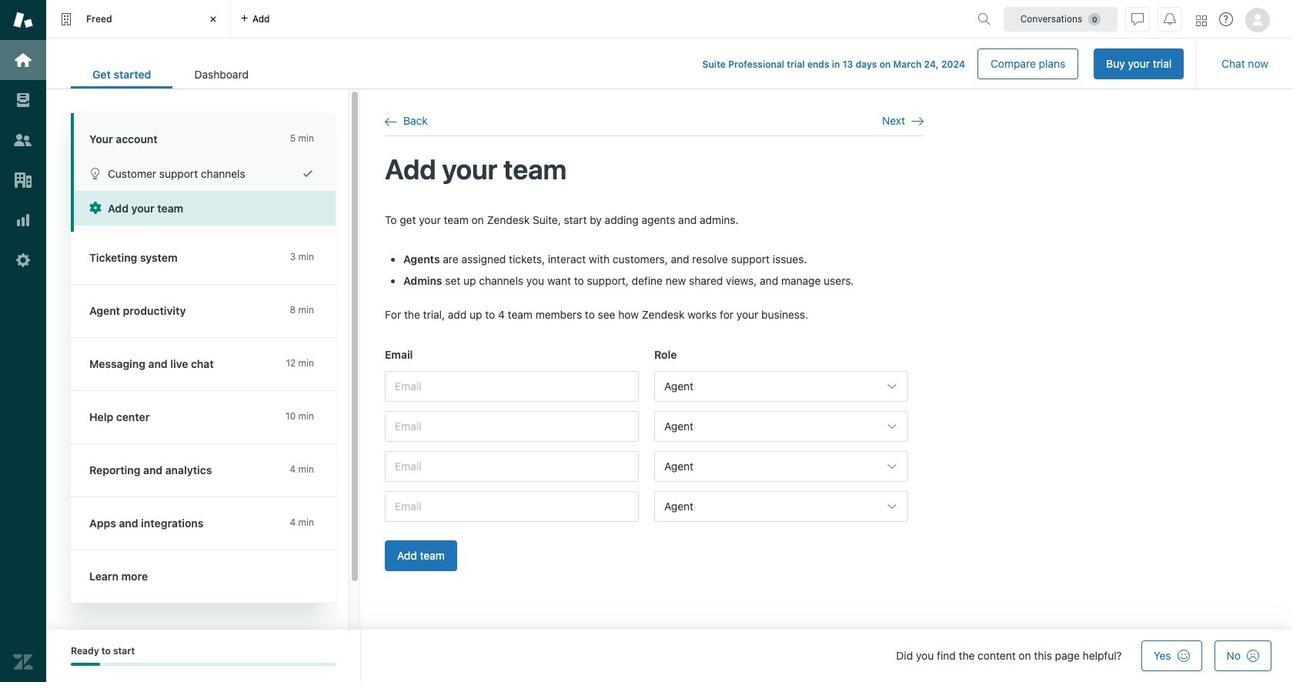 Task type: locate. For each thing, give the bounding box(es) containing it.
main element
[[0, 0, 46, 682]]

tab list
[[71, 60, 270, 89]]

Email field
[[385, 371, 639, 402], [385, 411, 639, 442], [385, 451, 639, 482], [385, 491, 639, 522]]

tab
[[46, 0, 231, 38], [173, 60, 270, 89]]

progress bar image
[[71, 663, 100, 666]]

region
[[385, 212, 924, 590]]

zendesk products image
[[1196, 15, 1207, 26]]

heading
[[71, 113, 336, 156]]

March 24, 2024 text field
[[894, 59, 966, 70]]

footer
[[46, 630, 1293, 682]]



Task type: vqa. For each thing, say whether or not it's contained in the screenshot.
Example of how the agent accepts an incoming phone call as well as how to log the details of the call. image
no



Task type: describe. For each thing, give the bounding box(es) containing it.
content-title region
[[385, 152, 924, 188]]

1 vertical spatial tab
[[173, 60, 270, 89]]

close image
[[206, 12, 221, 27]]

customers image
[[13, 130, 33, 150]]

zendesk support image
[[13, 10, 33, 30]]

reporting image
[[13, 210, 33, 230]]

notifications image
[[1164, 13, 1176, 25]]

tabs tab list
[[46, 0, 972, 38]]

0 vertical spatial tab
[[46, 0, 231, 38]]

progress-bar progress bar
[[71, 663, 336, 666]]

1 email field from the top
[[385, 371, 639, 402]]

2 email field from the top
[[385, 411, 639, 442]]

views image
[[13, 90, 33, 110]]

4 email field from the top
[[385, 491, 639, 522]]

organizations image
[[13, 170, 33, 190]]

3 email field from the top
[[385, 451, 639, 482]]

get help image
[[1220, 12, 1233, 26]]

zendesk image
[[13, 652, 33, 672]]

admin image
[[13, 250, 33, 270]]

get started image
[[13, 50, 33, 70]]

button displays agent's chat status as invisible. image
[[1132, 13, 1144, 25]]



